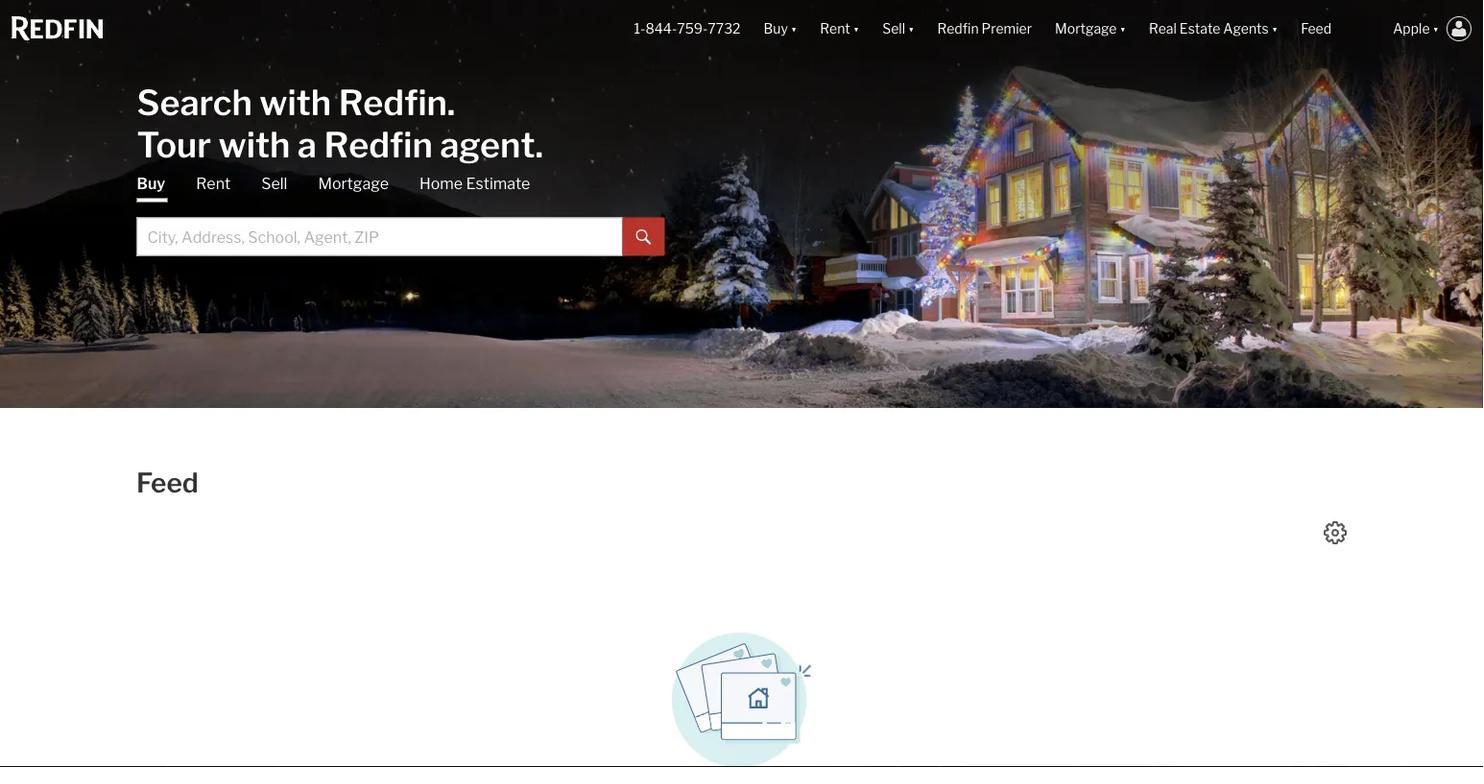 Task type: describe. For each thing, give the bounding box(es) containing it.
how much rent can i afford?
[[899, 183, 1074, 200]]

should i rent or buy?
[[899, 216, 1027, 232]]

▾ for buy ▾
[[791, 21, 797, 37]]

apple
[[1393, 21, 1430, 37]]

agents
[[1223, 21, 1269, 37]]

sell ▾ button
[[871, 0, 926, 58]]

feed button
[[1290, 0, 1382, 58]]

rental for rental market tracker
[[899, 151, 939, 168]]

buy link
[[137, 173, 165, 202]]

rent ▾ button
[[820, 0, 860, 58]]

search
[[137, 81, 252, 123]]

buy?
[[997, 216, 1027, 232]]

1 horizontal spatial i
[[1022, 183, 1026, 200]]

should
[[899, 216, 942, 232]]

rent ▾
[[820, 21, 860, 37]]

for for apartments for rent
[[795, 119, 813, 135]]

townhomes for rent
[[717, 216, 843, 232]]

how
[[899, 183, 927, 200]]

1-
[[634, 21, 646, 37]]

for for condos for rent
[[768, 183, 786, 200]]

how much rent can i afford? link
[[876, 176, 1097, 208]]

mortgage for mortgage
[[318, 174, 389, 193]]

▾ for rent ▾
[[853, 21, 860, 37]]

for for houses for rent
[[767, 151, 785, 168]]

1-844-759-7732
[[634, 21, 741, 37]]

rent for townhomes for rent
[[817, 216, 843, 232]]

1 vertical spatial feed
[[136, 467, 198, 499]]

real
[[1149, 21, 1177, 37]]

can
[[997, 183, 1019, 200]]

redfin inside "search with redfin. tour with a redfin agent."
[[324, 123, 433, 166]]

sell ▾ button
[[883, 0, 914, 58]]

much
[[930, 183, 965, 200]]

submit search image
[[636, 230, 651, 245]]

for for townhomes for rent
[[796, 216, 814, 232]]

▾ for sell ▾
[[908, 21, 914, 37]]

tab list containing buy
[[137, 173, 665, 256]]

▾ for mortgage ▾
[[1120, 21, 1126, 37]]

rental market tracker link
[[876, 144, 1097, 176]]

844-
[[646, 21, 677, 37]]

townhomes for rent link
[[694, 208, 876, 240]]

list my home for rent link
[[876, 111, 1097, 144]]

home estimate link
[[420, 173, 530, 194]]

renter guide
[[899, 248, 980, 264]]

apartments
[[717, 119, 792, 135]]

real estate agents ▾ button
[[1138, 0, 1290, 58]]

renter
[[899, 248, 942, 264]]

rent for how much rent can i afford?
[[968, 183, 994, 200]]

home
[[947, 119, 983, 135]]

list
[[899, 119, 922, 135]]

apartments for rent link
[[694, 111, 876, 144]]

townhomes
[[717, 216, 794, 232]]

apple ▾
[[1393, 21, 1439, 37]]

redfin.
[[339, 81, 455, 123]]

buy ▾ button
[[764, 0, 797, 58]]

feed inside feed button
[[1301, 21, 1332, 37]]

sell for sell
[[261, 174, 287, 193]]

or
[[981, 216, 994, 232]]



Task type: vqa. For each thing, say whether or not it's contained in the screenshot.
THE AMONG
no



Task type: locate. For each thing, give the bounding box(es) containing it.
apartments for rent
[[717, 119, 842, 135]]

0 horizontal spatial sell
[[261, 174, 287, 193]]

tab list
[[137, 173, 665, 256]]

condos
[[717, 183, 765, 200]]

0 vertical spatial sell
[[883, 21, 905, 37]]

dialog
[[694, 38, 1097, 284]]

▾ right the apple
[[1433, 21, 1439, 37]]

buy for buy ▾
[[764, 21, 788, 37]]

rent up tracker
[[1007, 119, 1033, 135]]

redfin premier button
[[926, 0, 1044, 58]]

dialog containing san jose
[[694, 38, 1097, 284]]

buy
[[764, 21, 788, 37], [137, 174, 165, 193]]

tracker
[[990, 151, 1035, 168]]

1 rental from the top
[[899, 77, 947, 96]]

rent link
[[196, 173, 231, 194]]

0 horizontal spatial i
[[945, 216, 949, 232]]

buy ▾
[[764, 21, 797, 37]]

7732
[[708, 21, 741, 37]]

mortgage ▾ button
[[1044, 0, 1138, 58]]

mortgage inside tab list
[[318, 174, 389, 193]]

condos for rent
[[717, 183, 815, 200]]

redfin inside button
[[938, 21, 979, 37]]

for right "home"
[[986, 119, 1004, 135]]

rental for rental resources
[[899, 77, 947, 96]]

sell
[[883, 21, 905, 37], [261, 174, 287, 193]]

for down condos for rent link
[[796, 216, 814, 232]]

rent for apartments for rent
[[816, 119, 842, 135]]

▾ inside buy ▾ dropdown button
[[791, 21, 797, 37]]

home estimate
[[420, 174, 530, 193]]

rental market tracker
[[899, 151, 1035, 168]]

1 ▾ from the left
[[791, 21, 797, 37]]

mortgage for mortgage ▾
[[1055, 21, 1117, 37]]

rent
[[820, 21, 850, 37], [196, 174, 231, 193]]

home
[[420, 174, 463, 193]]

1 horizontal spatial mortgage
[[1055, 21, 1117, 37]]

▾ inside sell ▾ dropdown button
[[908, 21, 914, 37]]

1 horizontal spatial buy
[[764, 21, 788, 37]]

buy inside dropdown button
[[764, 21, 788, 37]]

renter guide link
[[876, 240, 1097, 272]]

real estate agents ▾
[[1149, 21, 1278, 37]]

▾ left sell ▾
[[853, 21, 860, 37]]

rental resources
[[899, 77, 1028, 96]]

rent left can
[[968, 183, 994, 200]]

for up houses for rent link
[[795, 119, 813, 135]]

sell link
[[261, 173, 287, 194]]

for
[[795, 119, 813, 135], [986, 119, 1004, 135], [767, 151, 785, 168], [768, 183, 786, 200], [796, 216, 814, 232]]

mortgage ▾ button
[[1055, 0, 1126, 58]]

0 vertical spatial rent
[[820, 21, 850, 37]]

▾ for apple ▾
[[1433, 21, 1439, 37]]

san jose searches
[[717, 77, 853, 96]]

▾
[[791, 21, 797, 37], [853, 21, 860, 37], [908, 21, 914, 37], [1120, 21, 1126, 37], [1272, 21, 1278, 37], [1433, 21, 1439, 37]]

sell inside dropdown button
[[883, 21, 905, 37]]

2 ▾ from the left
[[853, 21, 860, 37]]

1 vertical spatial buy
[[137, 174, 165, 193]]

san
[[717, 77, 745, 96]]

▾ right rent ▾ at the right of page
[[908, 21, 914, 37]]

jose
[[748, 77, 781, 96]]

condos for rent link
[[694, 176, 876, 208]]

0 horizontal spatial rent
[[196, 174, 231, 193]]

1 vertical spatial redfin
[[324, 123, 433, 166]]

▾ right agents
[[1272, 21, 1278, 37]]

rent for rent
[[196, 174, 231, 193]]

0 horizontal spatial buy
[[137, 174, 165, 193]]

sell ▾
[[883, 21, 914, 37]]

rent inside tab list
[[196, 174, 231, 193]]

▾ inside rent ▾ 'dropdown button'
[[853, 21, 860, 37]]

should i rent or buy? link
[[876, 208, 1097, 240]]

real estate agents ▾ link
[[1149, 0, 1278, 58]]

buy for buy
[[137, 174, 165, 193]]

rental
[[899, 77, 947, 96], [899, 151, 939, 168]]

redfin left the premier
[[938, 21, 979, 37]]

afford?
[[1029, 183, 1074, 200]]

▾ left the "real"
[[1120, 21, 1126, 37]]

1 horizontal spatial feed
[[1301, 21, 1332, 37]]

rent for should i rent or buy?
[[952, 216, 978, 232]]

i right should
[[945, 216, 949, 232]]

1 vertical spatial sell
[[261, 174, 287, 193]]

a
[[297, 123, 317, 166]]

0 vertical spatial redfin
[[938, 21, 979, 37]]

rent down searches
[[816, 119, 842, 135]]

redfin premier
[[938, 21, 1032, 37]]

rental up the my
[[899, 77, 947, 96]]

search with redfin. tour with a redfin agent.
[[137, 81, 543, 166]]

feed
[[1301, 21, 1332, 37], [136, 467, 198, 499]]

rent for rent ▾
[[820, 21, 850, 37]]

mortgage up the city, address, school, agent, zip search box
[[318, 174, 389, 193]]

redfin up "mortgage" link
[[324, 123, 433, 166]]

redfin
[[938, 21, 979, 37], [324, 123, 433, 166]]

for down apartments for rent
[[767, 151, 785, 168]]

mortgage inside dropdown button
[[1055, 21, 1117, 37]]

1 vertical spatial rent
[[196, 174, 231, 193]]

1 vertical spatial rental
[[899, 151, 939, 168]]

rent down houses for rent link
[[789, 183, 815, 200]]

0 vertical spatial mortgage
[[1055, 21, 1117, 37]]

1 horizontal spatial rent
[[820, 21, 850, 37]]

rent
[[816, 119, 842, 135], [1007, 119, 1033, 135], [788, 151, 814, 168], [789, 183, 815, 200], [968, 183, 994, 200], [817, 216, 843, 232], [952, 216, 978, 232]]

i
[[1022, 183, 1026, 200], [945, 216, 949, 232]]

rent down tour
[[196, 174, 231, 193]]

agent.
[[440, 123, 543, 166]]

mortgage ▾
[[1055, 21, 1126, 37]]

0 vertical spatial buy
[[764, 21, 788, 37]]

4 ▾ from the left
[[1120, 21, 1126, 37]]

estimate
[[466, 174, 530, 193]]

3 ▾ from the left
[[908, 21, 914, 37]]

searches
[[784, 77, 853, 96]]

market
[[942, 151, 987, 168]]

i right can
[[1022, 183, 1026, 200]]

759-
[[677, 21, 708, 37]]

rental up how
[[899, 151, 939, 168]]

buy right "7732"
[[764, 21, 788, 37]]

buy down tour
[[137, 174, 165, 193]]

1 horizontal spatial sell
[[883, 21, 905, 37]]

rent down apartments for rent link
[[788, 151, 814, 168]]

0 horizontal spatial mortgage
[[318, 174, 389, 193]]

1 vertical spatial mortgage
[[318, 174, 389, 193]]

5 ▾ from the left
[[1272, 21, 1278, 37]]

mortgage link
[[318, 173, 389, 194]]

list my home for rent
[[899, 119, 1033, 135]]

rent inside 'dropdown button'
[[820, 21, 850, 37]]

1 horizontal spatial redfin
[[938, 21, 979, 37]]

0 vertical spatial rental
[[899, 77, 947, 96]]

sell right rent link
[[261, 174, 287, 193]]

1 vertical spatial i
[[945, 216, 949, 232]]

rent left the or
[[952, 216, 978, 232]]

2 rental from the top
[[899, 151, 939, 168]]

sell right rent ▾ at the right of page
[[883, 21, 905, 37]]

0 horizontal spatial feed
[[136, 467, 198, 499]]

rent right the buy ▾ in the top right of the page
[[820, 21, 850, 37]]

rent for houses for rent
[[788, 151, 814, 168]]

1-844-759-7732 link
[[634, 21, 741, 37]]

6 ▾ from the left
[[1433, 21, 1439, 37]]

▾ left rent ▾ at the right of page
[[791, 21, 797, 37]]

for up 'townhomes for rent'
[[768, 183, 786, 200]]

with
[[260, 81, 331, 123], [219, 123, 290, 166]]

my
[[925, 119, 944, 135]]

premier
[[982, 21, 1032, 37]]

resources
[[950, 77, 1028, 96]]

tour
[[137, 123, 211, 166]]

mortgage left the "real"
[[1055, 21, 1117, 37]]

buy ▾ button
[[752, 0, 809, 58]]

▾ inside real estate agents ▾ link
[[1272, 21, 1278, 37]]

guide
[[945, 248, 980, 264]]

rent down condos for rent link
[[817, 216, 843, 232]]

houses
[[717, 151, 764, 168]]

houses for rent link
[[694, 144, 876, 176]]

rent for condos for rent
[[789, 183, 815, 200]]

▾ inside mortgage ▾ dropdown button
[[1120, 21, 1126, 37]]

estate
[[1180, 21, 1221, 37]]

0 horizontal spatial redfin
[[324, 123, 433, 166]]

0 vertical spatial i
[[1022, 183, 1026, 200]]

mortgage
[[1055, 21, 1117, 37], [318, 174, 389, 193]]

0 vertical spatial feed
[[1301, 21, 1332, 37]]

houses for rent
[[717, 151, 814, 168]]

sell for sell ▾
[[883, 21, 905, 37]]

City, Address, School, Agent, ZIP search field
[[137, 217, 623, 256]]



